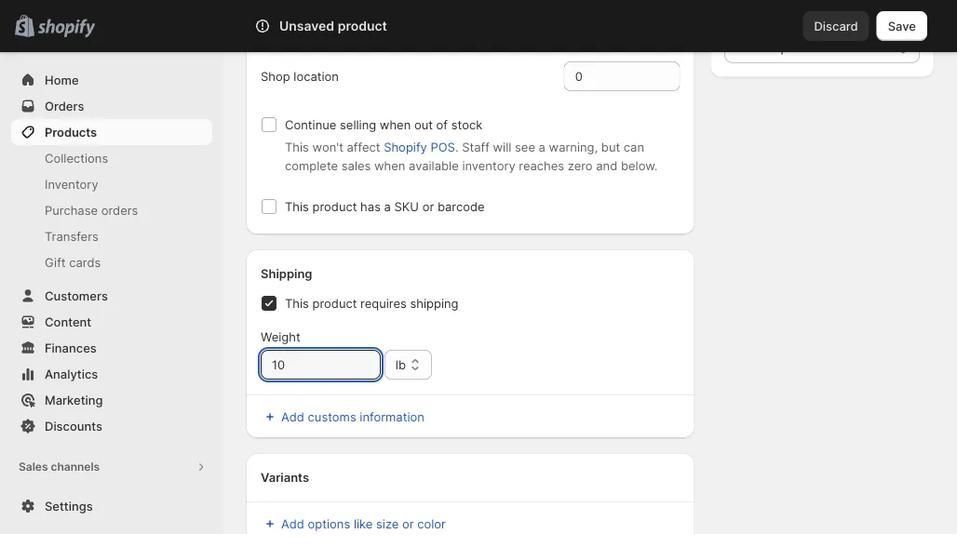 Task type: vqa. For each thing, say whether or not it's contained in the screenshot.
Store details
no



Task type: locate. For each thing, give the bounding box(es) containing it.
1 this from the top
[[285, 140, 309, 154]]

a right the see
[[539, 140, 546, 154]]

1 vertical spatial or
[[402, 517, 414, 531]]

1 add from the top
[[281, 410, 305, 424]]

this down shipping
[[285, 296, 309, 311]]

variants
[[261, 470, 309, 485]]

continue selling when out of stock
[[285, 117, 483, 132]]

information
[[360, 410, 425, 424]]

options
[[308, 517, 350, 531]]

discounts
[[45, 419, 102, 434]]

out
[[414, 117, 433, 132]]

1 vertical spatial when
[[374, 158, 406, 173]]

home link
[[11, 67, 212, 93]]

stock
[[451, 117, 483, 132]]

0 horizontal spatial a
[[384, 199, 391, 214]]

add left customs at left
[[281, 410, 305, 424]]

1 horizontal spatial or
[[423, 199, 434, 214]]

1 horizontal spatial a
[[539, 140, 546, 154]]

3 this from the top
[[285, 296, 309, 311]]

product left requires
[[313, 296, 357, 311]]

a
[[539, 140, 546, 154], [384, 199, 391, 214]]

staff
[[462, 140, 490, 154]]

sales channels
[[19, 461, 100, 474]]

default
[[737, 41, 778, 55]]

or right size
[[402, 517, 414, 531]]

1 vertical spatial this
[[285, 199, 309, 214]]

product right the unsaved
[[338, 18, 387, 34]]

1 vertical spatial add
[[281, 517, 305, 531]]

a right has
[[384, 199, 391, 214]]

inventory link
[[11, 171, 212, 197]]

lb
[[396, 358, 406, 372]]

purchase
[[45, 203, 98, 218]]

size
[[376, 517, 399, 531]]

shipping
[[261, 266, 313, 281]]

this won't affect shopify pos
[[285, 140, 455, 154]]

see
[[515, 140, 536, 154]]

default product
[[737, 41, 826, 55]]

gift
[[45, 255, 66, 270]]

add left options
[[281, 517, 305, 531]]

theme template
[[725, 13, 819, 27]]

customs
[[308, 410, 356, 424]]

add
[[281, 410, 305, 424], [281, 517, 305, 531]]

when up shopify
[[380, 117, 411, 132]]

2 vertical spatial this
[[285, 296, 309, 311]]

2 this from the top
[[285, 199, 309, 214]]

shop
[[261, 69, 290, 83]]

theme
[[725, 13, 765, 27]]

shop location
[[261, 69, 339, 83]]

0 vertical spatial add
[[281, 410, 305, 424]]

or
[[423, 199, 434, 214], [402, 517, 414, 531]]

add for add customs information
[[281, 410, 305, 424]]

when inside . staff will see a warning, but can complete sales when available inventory reaches zero and below.
[[374, 158, 406, 173]]

None number field
[[564, 61, 653, 91]]

1 vertical spatial a
[[384, 199, 391, 214]]

product left has
[[313, 199, 357, 214]]

product down template
[[781, 41, 826, 55]]

products link
[[11, 119, 212, 145]]

when down shopify
[[374, 158, 406, 173]]

0 horizontal spatial or
[[402, 517, 414, 531]]

sales channels button
[[11, 455, 212, 481]]

this up complete on the left top
[[285, 140, 309, 154]]

home
[[45, 73, 79, 87]]

shopify
[[384, 140, 427, 154]]

0 vertical spatial this
[[285, 140, 309, 154]]

this for this product has a sku or barcode
[[285, 199, 309, 214]]

marketing link
[[11, 388, 212, 414]]

but
[[602, 140, 621, 154]]

this product has a sku or barcode
[[285, 199, 485, 214]]

this down complete on the left top
[[285, 199, 309, 214]]

barcode
[[438, 199, 485, 214]]

. staff will see a warning, but can complete sales when available inventory reaches zero and below.
[[285, 140, 658, 173]]

discard button
[[803, 11, 870, 41]]

sku
[[395, 199, 419, 214]]

collections
[[45, 151, 108, 165]]

orders link
[[11, 93, 212, 119]]

0 vertical spatial a
[[539, 140, 546, 154]]

available
[[409, 158, 459, 173]]

won't
[[313, 140, 344, 154]]

settings link
[[11, 494, 212, 520]]

when
[[380, 117, 411, 132], [374, 158, 406, 173]]

search
[[254, 19, 294, 33]]

product for unsaved product
[[338, 18, 387, 34]]

save
[[888, 19, 917, 33]]

this
[[285, 140, 309, 154], [285, 199, 309, 214], [285, 296, 309, 311]]

settings
[[45, 499, 93, 514]]

2 add from the top
[[281, 517, 305, 531]]

products
[[45, 125, 97, 139]]

or right sku
[[423, 199, 434, 214]]



Task type: describe. For each thing, give the bounding box(es) containing it.
pos
[[431, 140, 455, 154]]

quantity
[[261, 23, 311, 38]]

discounts link
[[11, 414, 212, 440]]

Weight text field
[[261, 350, 381, 380]]

0 vertical spatial or
[[423, 199, 434, 214]]

.
[[455, 140, 459, 154]]

orders
[[101, 203, 138, 218]]

customers
[[45, 289, 108, 303]]

transfers link
[[11, 224, 212, 250]]

unsaved product
[[279, 18, 387, 34]]

search button
[[224, 11, 764, 41]]

save button
[[877, 11, 928, 41]]

content
[[45, 315, 91, 329]]

zero
[[568, 158, 593, 173]]

discard
[[815, 19, 859, 33]]

add customs information
[[281, 410, 425, 424]]

purchase orders link
[[11, 197, 212, 224]]

of
[[437, 117, 448, 132]]

add options like size or color button
[[250, 511, 457, 535]]

shopify image
[[37, 19, 95, 38]]

warning,
[[549, 140, 598, 154]]

shipping
[[410, 296, 459, 311]]

product for this product has a sku or barcode
[[313, 199, 357, 214]]

cards
[[69, 255, 101, 270]]

has
[[361, 199, 381, 214]]

template
[[768, 13, 819, 27]]

below.
[[621, 158, 658, 173]]

can
[[624, 140, 645, 154]]

gift cards link
[[11, 250, 212, 276]]

color
[[418, 517, 446, 531]]

inventory
[[462, 158, 516, 173]]

0 vertical spatial when
[[380, 117, 411, 132]]

customers link
[[11, 283, 212, 309]]

collections link
[[11, 145, 212, 171]]

add options like size or color
[[281, 517, 446, 531]]

location
[[294, 69, 339, 83]]

will
[[493, 140, 512, 154]]

purchase orders
[[45, 203, 138, 218]]

finances
[[45, 341, 97, 355]]

a inside . staff will see a warning, but can complete sales when available inventory reaches zero and below.
[[539, 140, 546, 154]]

complete
[[285, 158, 338, 173]]

add customs information button
[[250, 404, 692, 430]]

affect
[[347, 140, 381, 154]]

this product requires shipping
[[285, 296, 459, 311]]

this for this won't affect shopify pos
[[285, 140, 309, 154]]

sales
[[19, 461, 48, 474]]

reaches
[[519, 158, 565, 173]]

channels
[[51, 461, 100, 474]]

product for this product requires shipping
[[313, 296, 357, 311]]

analytics link
[[11, 361, 212, 388]]

requires
[[361, 296, 407, 311]]

or inside button
[[402, 517, 414, 531]]

product for default product
[[781, 41, 826, 55]]

finances link
[[11, 335, 212, 361]]

gift cards
[[45, 255, 101, 270]]

this for this product requires shipping
[[285, 296, 309, 311]]

add for add options like size or color
[[281, 517, 305, 531]]

selling
[[340, 117, 376, 132]]

unsaved
[[279, 18, 335, 34]]

orders
[[45, 99, 84, 113]]

like
[[354, 517, 373, 531]]

sales
[[342, 158, 371, 173]]

inventory
[[45, 177, 98, 191]]

analytics
[[45, 367, 98, 381]]

and
[[596, 158, 618, 173]]

shopify pos link
[[384, 140, 455, 154]]

weight
[[261, 330, 301, 344]]

transfers
[[45, 229, 99, 244]]

content link
[[11, 309, 212, 335]]

continue
[[285, 117, 337, 132]]



